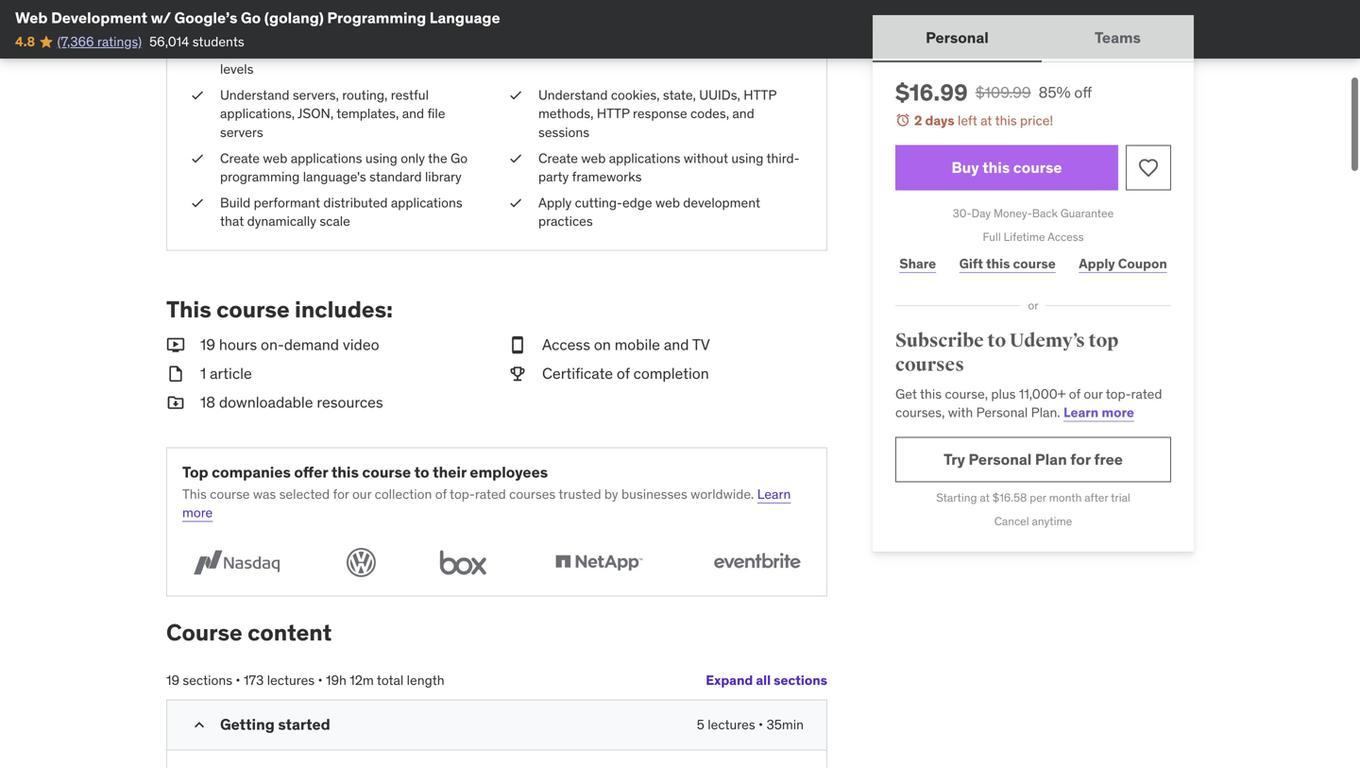 Task type: describe. For each thing, give the bounding box(es) containing it.
1 article
[[200, 364, 252, 383]]

small image for 1 article
[[166, 363, 185, 384]]

that
[[220, 213, 244, 230]]

levels
[[220, 60, 254, 77]]

$109.99
[[976, 83, 1031, 102]]

getting
[[220, 715, 275, 734]]

hours
[[219, 335, 257, 354]]

small image for 19
[[166, 335, 185, 356]]

1 horizontal spatial lectures
[[708, 716, 755, 733]]

price!
[[1020, 112, 1054, 129]]

personal button
[[873, 15, 1042, 60]]

(golang)
[[264, 8, 324, 27]]

at inside the starting at $16.58 per month after trial cancel anytime
[[980, 490, 990, 505]]

web for frameworks
[[581, 150, 606, 167]]

years
[[409, 23, 440, 40]]

this for buy
[[983, 158, 1010, 177]]

and inside understand servers, routing, restful applications, json, templates, and file servers
[[402, 105, 424, 122]]

free
[[1094, 450, 1123, 469]]

worldwide.
[[691, 486, 754, 503]]

anytime
[[1032, 514, 1073, 528]]

xsmall image for apply
[[508, 194, 523, 212]]

companies
[[212, 462, 291, 482]]

share
[[900, 255, 936, 272]]

frameworks
[[572, 168, 642, 185]]

our inside "get this course, plus 11,000+ of our top-rated courses, with personal plan."
[[1084, 385, 1103, 402]]

of down their
[[435, 486, 447, 503]]

30-day money-back guarantee full lifetime access
[[953, 206, 1114, 244]]

xsmall image for build
[[190, 194, 205, 212]]

day
[[972, 206, 991, 221]]

learn for top companies offer this course to their employees
[[757, 486, 791, 503]]

learn more link for top companies offer this course to their employees
[[182, 486, 791, 521]]

computer
[[220, 23, 279, 40]]

box image
[[432, 545, 495, 581]]

apply cutting-edge web development practices
[[539, 194, 761, 230]]

access inside 30-day money-back guarantee full lifetime access
[[1048, 229, 1084, 244]]

course,
[[945, 385, 988, 402]]

access on mobile and tv
[[542, 335, 710, 354]]

buy this course
[[952, 158, 1062, 177]]

teams button
[[1042, 15, 1194, 60]]

xsmall image for understand
[[508, 86, 523, 105]]

gift
[[960, 255, 983, 272]]

19 for 19 hours on-demand video
[[200, 335, 215, 354]]

11,000+
[[1019, 385, 1066, 402]]

after
[[1085, 490, 1109, 505]]

routing,
[[342, 87, 388, 104]]

servers
[[220, 124, 263, 141]]

of down years
[[409, 42, 420, 59]]

0 vertical spatial lectures
[[267, 672, 315, 689]]

tab list containing personal
[[873, 15, 1194, 62]]

ratings)
[[97, 33, 142, 50]]

19h 12m
[[326, 672, 374, 689]]

this for get
[[920, 385, 942, 402]]

science
[[282, 23, 329, 40]]

19 for 19 sections • 173 lectures • 19h 12m total length
[[166, 672, 180, 689]]

this for this course was selected for our collection of top-rated courses trusted by businesses worldwide.
[[182, 486, 207, 503]]

without
[[684, 150, 728, 167]]

money-
[[994, 206, 1032, 221]]

learn more link for subscribe to udemy's top courses
[[1064, 404, 1134, 421]]

buy this course button
[[896, 145, 1119, 190]]

plus
[[991, 385, 1016, 402]]

top
[[182, 462, 208, 482]]

1 vertical spatial courses
[[509, 486, 556, 503]]

4.8
[[15, 33, 35, 50]]

standard
[[370, 168, 422, 185]]

netapp image
[[545, 545, 653, 581]]

was
[[253, 486, 276, 503]]

1 horizontal spatial and
[[664, 335, 689, 354]]

gift this course
[[960, 255, 1056, 272]]

cutting-
[[575, 194, 623, 211]]

1 vertical spatial to
[[414, 462, 429, 482]]

18 downloadable resources
[[200, 392, 383, 412]]

offer
[[294, 462, 328, 482]]

state,
[[663, 87, 696, 104]]

go inside create web applications using only the go programming language's standard library
[[451, 150, 468, 167]]

completion
[[634, 364, 709, 383]]

this for gift
[[986, 255, 1010, 272]]

build performant distributed applications that dynamically scale
[[220, 194, 463, 230]]

understand cookies, state, uuids, http methods, http response codes, and sessions
[[539, 87, 777, 141]]

development
[[51, 8, 147, 27]]

learn more for subscribe to udemy's top courses
[[1064, 404, 1134, 421]]

demand
[[284, 335, 339, 354]]

apply for apply cutting-edge web development practices
[[539, 194, 572, 211]]

nasdaq image
[[182, 545, 291, 581]]

small image for 18
[[166, 392, 185, 413]]

programming
[[220, 168, 300, 185]]

5
[[697, 716, 705, 733]]

buy
[[952, 158, 979, 177]]

in
[[420, 5, 430, 22]]

wishlist image
[[1137, 156, 1160, 179]]

expand
[[706, 672, 753, 689]]

course up "hours"
[[216, 295, 290, 323]]

1
[[200, 364, 206, 383]]

all inside expand all sections "dropdown button"
[[756, 672, 771, 689]]

language
[[430, 8, 500, 27]]

• for 5
[[759, 716, 764, 733]]

university
[[298, 5, 357, 22]]

includes:
[[295, 295, 393, 323]]

applications for programming
[[291, 150, 362, 167]]

2 vertical spatial small image
[[190, 716, 209, 734]]

off
[[1075, 83, 1092, 102]]

courses inside subscribe to udemy's top courses
[[896, 353, 964, 377]]

this course includes:
[[166, 295, 393, 323]]

file
[[427, 105, 445, 122]]

30-
[[953, 206, 972, 221]]

tv
[[692, 335, 710, 354]]

courses,
[[896, 404, 945, 421]]

web development w/ google's go (golang) programming language
[[15, 8, 500, 27]]

2
[[915, 112, 922, 129]]

expand all sections
[[706, 672, 828, 689]]

apply for apply coupon
[[1079, 255, 1115, 272]]

try
[[944, 450, 965, 469]]

of down access on mobile and tv
[[617, 364, 630, 383]]

guarantee
[[1061, 206, 1114, 221]]

create for programming
[[220, 150, 260, 167]]

trial
[[1111, 490, 1131, 505]]

1 vertical spatial for
[[333, 486, 349, 503]]

the
[[428, 150, 448, 167]]

trusted
[[559, 486, 601, 503]]

restful
[[391, 87, 429, 104]]

to inside subscribe to udemy's top courses
[[988, 329, 1006, 352]]

0 vertical spatial http
[[744, 87, 777, 104]]

20
[[389, 23, 405, 40]]

apply coupon
[[1079, 255, 1167, 272]]

try personal plan for free link
[[896, 437, 1171, 482]]



Task type: vqa. For each thing, say whether or not it's contained in the screenshot.
the topmost 'our'
yes



Task type: locate. For each thing, give the bounding box(es) containing it.
individuals
[[343, 42, 405, 59]]

course
[[1014, 158, 1062, 177], [1013, 255, 1056, 272], [216, 295, 290, 323], [362, 462, 411, 482], [210, 486, 250, 503]]

course
[[166, 618, 243, 647]]

create for frameworks
[[539, 150, 578, 167]]

downloadable
[[219, 392, 313, 412]]

1 vertical spatial learn
[[1064, 404, 1099, 421]]

0 vertical spatial access
[[1048, 229, 1084, 244]]

our right 11,000+
[[1084, 385, 1103, 402]]

xsmall image for create
[[190, 149, 205, 168]]

starting at $16.58 per month after trial cancel anytime
[[936, 490, 1131, 528]]

web up "frameworks"
[[581, 150, 606, 167]]

2 horizontal spatial learn
[[1064, 404, 1099, 421]]

1 vertical spatial all
[[756, 672, 771, 689]]

1 horizontal spatial all
[[756, 672, 771, 689]]

0 vertical spatial more
[[1102, 404, 1134, 421]]

19 up 1 at the top
[[200, 335, 215, 354]]

mobile
[[615, 335, 660, 354]]

1 vertical spatial learn more
[[182, 486, 791, 521]]

apply inside apply coupon button
[[1079, 255, 1115, 272]]

eventbrite image
[[703, 545, 812, 581]]

json,
[[298, 105, 334, 122]]

applications inside create web applications using only the go programming language's standard library
[[291, 150, 362, 167]]

this right gift
[[986, 255, 1010, 272]]

0 horizontal spatial create
[[220, 150, 260, 167]]

personal inside "get this course, plus 11,000+ of our top-rated courses, with personal plan."
[[977, 404, 1028, 421]]

1 using from the left
[[365, 150, 398, 167]]

to
[[988, 329, 1006, 352], [414, 462, 429, 482]]

more up free
[[1102, 404, 1134, 421]]

learn from a university professor in computer science with over 20 years of experience teaching individuals of all ability levels
[[220, 5, 475, 77]]

small image left "hours"
[[166, 335, 185, 356]]

1 horizontal spatial •
[[318, 672, 323, 689]]

• for 19
[[236, 672, 240, 689]]

all down years
[[423, 42, 437, 59]]

0 horizontal spatial more
[[182, 504, 213, 521]]

1 vertical spatial at
[[980, 490, 990, 505]]

students
[[192, 33, 244, 50]]

http down cookies,
[[597, 105, 630, 122]]

0 vertical spatial to
[[988, 329, 1006, 352]]

edge
[[623, 194, 652, 211]]

1 create from the left
[[220, 150, 260, 167]]

collection
[[375, 486, 432, 503]]

learn more for top companies offer this course to their employees
[[182, 486, 791, 521]]

on-
[[261, 335, 284, 354]]

1 horizontal spatial applications
[[391, 194, 463, 211]]

employees
[[470, 462, 548, 482]]

0 horizontal spatial with
[[333, 23, 358, 40]]

coupon
[[1118, 255, 1167, 272]]

web right edge
[[656, 194, 680, 211]]

2 horizontal spatial small image
[[508, 335, 527, 356]]

0 horizontal spatial learn more link
[[182, 486, 791, 521]]

web inside create web applications without using third- party frameworks
[[581, 150, 606, 167]]

0 vertical spatial rated
[[1131, 385, 1162, 402]]

0 vertical spatial at
[[981, 112, 992, 129]]

more for top companies offer this course to their employees
[[182, 504, 213, 521]]

1 horizontal spatial access
[[1048, 229, 1084, 244]]

0 horizontal spatial go
[[241, 8, 261, 27]]

lectures right '5'
[[708, 716, 755, 733]]

learn right plan.
[[1064, 404, 1099, 421]]

courses down subscribe at right
[[896, 353, 964, 377]]

0 vertical spatial learn
[[220, 5, 254, 22]]

1 horizontal spatial apply
[[1079, 255, 1115, 272]]

understand inside understand servers, routing, restful applications, json, templates, and file servers
[[220, 87, 290, 104]]

0 horizontal spatial web
[[263, 150, 288, 167]]

1 vertical spatial small image
[[508, 363, 527, 384]]

web for programming
[[263, 150, 288, 167]]

http right uuids,
[[744, 87, 777, 104]]

sections left 173
[[183, 672, 232, 689]]

create up party
[[539, 150, 578, 167]]

response
[[633, 105, 687, 122]]

personal down plus
[[977, 404, 1028, 421]]

sections
[[774, 672, 828, 689], [183, 672, 232, 689]]

scale
[[320, 213, 350, 230]]

learn more up free
[[1064, 404, 1134, 421]]

using inside create web applications without using third- party frameworks
[[732, 150, 764, 167]]

0 vertical spatial 19
[[200, 335, 215, 354]]

course up back
[[1014, 158, 1062, 177]]

learn more link up free
[[1064, 404, 1134, 421]]

1 horizontal spatial http
[[744, 87, 777, 104]]

1 vertical spatial top-
[[450, 486, 475, 503]]

2 days left at this price!
[[915, 112, 1054, 129]]

2 horizontal spatial •
[[759, 716, 764, 733]]

article
[[210, 364, 252, 383]]

expand all sections button
[[706, 662, 828, 700]]

0 horizontal spatial http
[[597, 105, 630, 122]]

left
[[958, 112, 978, 129]]

uuids,
[[699, 87, 741, 104]]

small image left on
[[508, 335, 527, 356]]

1 horizontal spatial understand
[[539, 87, 608, 104]]

alarm image
[[896, 112, 911, 128]]

0 vertical spatial personal
[[926, 28, 989, 47]]

applications for frameworks
[[609, 150, 681, 167]]

learn more down employees
[[182, 486, 791, 521]]

sections up 35min
[[774, 672, 828, 689]]

at left "$16.58"
[[980, 490, 990, 505]]

0 horizontal spatial apply
[[539, 194, 572, 211]]

and inside understand cookies, state, uuids, http methods, http response codes, and sessions
[[733, 105, 755, 122]]

web inside apply cutting-edge web development practices
[[656, 194, 680, 211]]

0 vertical spatial courses
[[896, 353, 964, 377]]

methods,
[[539, 105, 594, 122]]

0 horizontal spatial access
[[542, 335, 590, 354]]

of right 11,000+
[[1069, 385, 1081, 402]]

practices
[[539, 213, 593, 230]]

all right expand
[[756, 672, 771, 689]]

sections inside expand all sections "dropdown button"
[[774, 672, 828, 689]]

access down back
[[1048, 229, 1084, 244]]

1 vertical spatial http
[[597, 105, 630, 122]]

try personal plan for free
[[944, 450, 1123, 469]]

0 vertical spatial all
[[423, 42, 437, 59]]

xsmall image for create
[[508, 149, 523, 168]]

this right offer
[[331, 462, 359, 482]]

$16.58
[[993, 490, 1027, 505]]

1 vertical spatial this
[[182, 486, 207, 503]]

create inside create web applications using only the go programming language's standard library
[[220, 150, 260, 167]]

apply up practices
[[539, 194, 572, 211]]

0 horizontal spatial understand
[[220, 87, 290, 104]]

small image
[[508, 335, 527, 356], [166, 363, 185, 384], [190, 716, 209, 734]]

0 horizontal spatial 19
[[166, 672, 180, 689]]

1 vertical spatial small image
[[166, 363, 185, 384]]

plan
[[1035, 450, 1067, 469]]

1 vertical spatial learn more link
[[182, 486, 791, 521]]

this down $109.99
[[995, 112, 1017, 129]]

more down top
[[182, 504, 213, 521]]

1 horizontal spatial for
[[1071, 450, 1091, 469]]

1 horizontal spatial to
[[988, 329, 1006, 352]]

access up the certificate at the top left of the page
[[542, 335, 590, 354]]

of up ability on the left top of page
[[443, 23, 455, 40]]

applications up language's
[[291, 150, 362, 167]]

rated inside "get this course, plus 11,000+ of our top-rated courses, with personal plan."
[[1131, 385, 1162, 402]]

2 vertical spatial personal
[[969, 450, 1032, 469]]

0 horizontal spatial applications
[[291, 150, 362, 167]]

sessions
[[539, 124, 590, 141]]

our
[[1084, 385, 1103, 402], [352, 486, 372, 503]]

access
[[1048, 229, 1084, 244], [542, 335, 590, 354]]

0 horizontal spatial rated
[[475, 486, 506, 503]]

1 horizontal spatial learn more link
[[1064, 404, 1134, 421]]

at
[[981, 112, 992, 129], [980, 490, 990, 505]]

0 vertical spatial this
[[166, 295, 211, 323]]

(7,366 ratings)
[[57, 33, 142, 50]]

applications up "frameworks"
[[609, 150, 681, 167]]

small image left 18
[[166, 392, 185, 413]]

subscribe to udemy's top courses
[[896, 329, 1119, 377]]

to left their
[[414, 462, 429, 482]]

getting started
[[220, 715, 330, 734]]

http
[[744, 87, 777, 104], [597, 105, 630, 122]]

all inside learn from a university professor in computer science with over 20 years of experience teaching individuals of all ability levels
[[423, 42, 437, 59]]

learn more link
[[1064, 404, 1134, 421], [182, 486, 791, 521]]

1 vertical spatial lectures
[[708, 716, 755, 733]]

understand up methods,
[[539, 87, 608, 104]]

1 horizontal spatial our
[[1084, 385, 1103, 402]]

• left 173
[[236, 672, 240, 689]]

lectures right 173
[[267, 672, 315, 689]]

get this course, plus 11,000+ of our top-rated courses, with personal plan.
[[896, 385, 1162, 421]]

0 horizontal spatial small image
[[166, 363, 185, 384]]

top- down top
[[1106, 385, 1131, 402]]

using
[[365, 150, 398, 167], [732, 150, 764, 167]]

lifetime
[[1004, 229, 1045, 244]]

0 vertical spatial go
[[241, 8, 261, 27]]

more for subscribe to udemy's top courses
[[1102, 404, 1134, 421]]

learn more link down employees
[[182, 486, 791, 521]]

certificate of completion
[[542, 364, 709, 383]]

1 vertical spatial with
[[948, 404, 973, 421]]

2 horizontal spatial applications
[[609, 150, 681, 167]]

using inside create web applications using only the go programming language's standard library
[[365, 150, 398, 167]]

personal up "$16.58"
[[969, 450, 1032, 469]]

this inside gift this course link
[[986, 255, 1010, 272]]

xsmall image left build on the left of page
[[190, 194, 205, 212]]

of inside "get this course, plus 11,000+ of our top-rated courses, with personal plan."
[[1069, 385, 1081, 402]]

small image left the certificate at the top left of the page
[[508, 363, 527, 384]]

over
[[361, 23, 386, 40]]

back
[[1032, 206, 1058, 221]]

xsmall image
[[190, 4, 205, 23], [190, 86, 205, 105], [508, 149, 523, 168], [190, 194, 205, 212]]

understand for json,
[[220, 87, 290, 104]]

xsmall image up 56,014 students
[[190, 4, 205, 23]]

1 sections from the left
[[774, 672, 828, 689]]

0 horizontal spatial learn more
[[182, 486, 791, 521]]

1 vertical spatial go
[[451, 150, 468, 167]]

for left free
[[1071, 450, 1091, 469]]

this
[[166, 295, 211, 323], [182, 486, 207, 503]]

course down the companies
[[210, 486, 250, 503]]

with down the course,
[[948, 404, 973, 421]]

course down the lifetime
[[1013, 255, 1056, 272]]

personal
[[926, 28, 989, 47], [977, 404, 1028, 421], [969, 450, 1032, 469]]

2 vertical spatial xsmall image
[[508, 194, 523, 212]]

1 horizontal spatial with
[[948, 404, 973, 421]]

xsmall image for understand
[[190, 86, 205, 105]]

1 vertical spatial access
[[542, 335, 590, 354]]

•
[[236, 672, 240, 689], [318, 672, 323, 689], [759, 716, 764, 733]]

course inside button
[[1014, 158, 1062, 177]]

teams
[[1095, 28, 1141, 47]]

0 horizontal spatial our
[[352, 486, 372, 503]]

servers,
[[293, 87, 339, 104]]

top- down their
[[450, 486, 475, 503]]

top
[[1089, 329, 1119, 352]]

this right buy on the top of the page
[[983, 158, 1010, 177]]

0 horizontal spatial sections
[[183, 672, 232, 689]]

0 horizontal spatial •
[[236, 672, 240, 689]]

and down uuids,
[[733, 105, 755, 122]]

to left the udemy's
[[988, 329, 1006, 352]]

small image left 1 at the top
[[166, 363, 185, 384]]

web up 'programming'
[[263, 150, 288, 167]]

share button
[[896, 245, 940, 283]]

1 horizontal spatial courses
[[896, 353, 964, 377]]

create inside create web applications without using third- party frameworks
[[539, 150, 578, 167]]

1 vertical spatial personal
[[977, 404, 1028, 421]]

go up experience
[[241, 8, 261, 27]]

of
[[443, 23, 455, 40], [409, 42, 420, 59], [617, 364, 630, 383], [1069, 385, 1081, 402], [435, 486, 447, 503]]

learn for subscribe to udemy's top courses
[[1064, 404, 1099, 421]]

1 vertical spatial xsmall image
[[190, 149, 205, 168]]

for down top companies offer this course to their employees
[[333, 486, 349, 503]]

0 horizontal spatial top-
[[450, 486, 475, 503]]

days
[[925, 112, 955, 129]]

volkswagen image
[[341, 545, 382, 581]]

using up standard
[[365, 150, 398, 167]]

codes,
[[691, 105, 729, 122]]

learn inside learn from a university professor in computer science with over 20 years of experience teaching individuals of all ability levels
[[220, 5, 254, 22]]

tab list
[[873, 15, 1194, 62]]

this inside buy this course button
[[983, 158, 1010, 177]]

this for this course includes:
[[166, 295, 211, 323]]

understand for methods,
[[539, 87, 608, 104]]

0 vertical spatial apply
[[539, 194, 572, 211]]

small image for access on mobile and tv
[[508, 335, 527, 356]]

resources
[[317, 392, 383, 412]]

google's
[[174, 8, 237, 27]]

1 understand from the left
[[220, 87, 290, 104]]

0 horizontal spatial all
[[423, 42, 437, 59]]

and
[[402, 105, 424, 122], [733, 105, 755, 122], [664, 335, 689, 354]]

more
[[1102, 404, 1134, 421], [182, 504, 213, 521]]

personal up $16.99
[[926, 28, 989, 47]]

2 horizontal spatial web
[[656, 194, 680, 211]]

all
[[423, 42, 437, 59], [756, 672, 771, 689]]

development
[[683, 194, 761, 211]]

0 vertical spatial xsmall image
[[508, 86, 523, 105]]

rated
[[1131, 385, 1162, 402], [475, 486, 506, 503]]

for
[[1071, 450, 1091, 469], [333, 486, 349, 503]]

at right the left
[[981, 112, 992, 129]]

small image
[[166, 335, 185, 356], [508, 363, 527, 384], [166, 392, 185, 413]]

• left 35min
[[759, 716, 764, 733]]

full
[[983, 229, 1001, 244]]

applications inside create web applications without using third- party frameworks
[[609, 150, 681, 167]]

with inside learn from a university professor in computer science with over 20 years of experience teaching individuals of all ability levels
[[333, 23, 358, 40]]

1 vertical spatial 19
[[166, 672, 180, 689]]

using left third-
[[732, 150, 764, 167]]

apply inside apply cutting-edge web development practices
[[539, 194, 572, 211]]

applications inside 'build performant distributed applications that dynamically scale'
[[391, 194, 463, 211]]

0 vertical spatial learn more
[[1064, 404, 1134, 421]]

0 horizontal spatial courses
[[509, 486, 556, 503]]

1 horizontal spatial small image
[[190, 716, 209, 734]]

2 using from the left
[[732, 150, 764, 167]]

courses
[[896, 353, 964, 377], [509, 486, 556, 503]]

selected
[[279, 486, 330, 503]]

language's
[[303, 168, 366, 185]]

19 down course
[[166, 672, 180, 689]]

1 vertical spatial rated
[[475, 486, 506, 503]]

1 vertical spatial more
[[182, 504, 213, 521]]

and down restful
[[402, 105, 424, 122]]

• left 19h 12m
[[318, 672, 323, 689]]

2 sections from the left
[[183, 672, 232, 689]]

cancel
[[995, 514, 1029, 528]]

go right the
[[451, 150, 468, 167]]

gift this course link
[[956, 245, 1060, 283]]

programming
[[327, 8, 426, 27]]

this up courses,
[[920, 385, 942, 402]]

web inside create web applications using only the go programming language's standard library
[[263, 150, 288, 167]]

this down top
[[182, 486, 207, 503]]

2 create from the left
[[539, 150, 578, 167]]

our down top companies offer this course to their employees
[[352, 486, 372, 503]]

applications down library on the left of page
[[391, 194, 463, 211]]

0 horizontal spatial lectures
[[267, 672, 315, 689]]

0 horizontal spatial learn
[[220, 5, 254, 22]]

personal inside button
[[926, 28, 989, 47]]

18
[[200, 392, 215, 412]]

$16.99 $109.99 85% off
[[896, 78, 1092, 107]]

a
[[288, 5, 295, 22]]

top- inside "get this course, plus 11,000+ of our top-rated courses, with personal plan."
[[1106, 385, 1131, 402]]

2 vertical spatial learn
[[757, 486, 791, 503]]

xsmall image down 56,014 students
[[190, 86, 205, 105]]

courses down employees
[[509, 486, 556, 503]]

0 vertical spatial learn more link
[[1064, 404, 1134, 421]]

and left tv
[[664, 335, 689, 354]]

content
[[248, 618, 332, 647]]

learn up computer
[[220, 5, 254, 22]]

0 horizontal spatial to
[[414, 462, 429, 482]]

this up 1 at the top
[[166, 295, 211, 323]]

course up collection
[[362, 462, 411, 482]]

xsmall image for learn
[[190, 4, 205, 23]]

2 understand from the left
[[539, 87, 608, 104]]

0 horizontal spatial using
[[365, 150, 398, 167]]

per
[[1030, 490, 1047, 505]]

with inside "get this course, plus 11,000+ of our top-rated courses, with personal plan."
[[948, 404, 973, 421]]

web
[[263, 150, 288, 167], [581, 150, 606, 167], [656, 194, 680, 211]]

1 vertical spatial our
[[352, 486, 372, 503]]

0 horizontal spatial and
[[402, 105, 424, 122]]

xsmall image right the
[[508, 149, 523, 168]]

apply left coupon
[[1079, 255, 1115, 272]]

small image for certificate
[[508, 363, 527, 384]]

w/
[[151, 8, 171, 27]]

1 horizontal spatial using
[[732, 150, 764, 167]]

1 horizontal spatial web
[[581, 150, 606, 167]]

2 horizontal spatial and
[[733, 105, 755, 122]]

create down servers
[[220, 150, 260, 167]]

1 horizontal spatial top-
[[1106, 385, 1131, 402]]

xsmall image
[[508, 86, 523, 105], [190, 149, 205, 168], [508, 194, 523, 212]]

by
[[605, 486, 618, 503]]

1 horizontal spatial create
[[539, 150, 578, 167]]

0 horizontal spatial for
[[333, 486, 349, 503]]

get
[[896, 385, 917, 402]]

understand up applications,
[[220, 87, 290, 104]]

0 vertical spatial small image
[[508, 335, 527, 356]]

with down university
[[333, 23, 358, 40]]

learn
[[220, 5, 254, 22], [1064, 404, 1099, 421], [757, 486, 791, 503]]

0 vertical spatial small image
[[166, 335, 185, 356]]

understand inside understand cookies, state, uuids, http methods, http response codes, and sessions
[[539, 87, 608, 104]]

small image left getting
[[190, 716, 209, 734]]

this inside "get this course, plus 11,000+ of our top-rated courses, with personal plan."
[[920, 385, 942, 402]]

cookies,
[[611, 87, 660, 104]]

learn right worldwide.
[[757, 486, 791, 503]]



